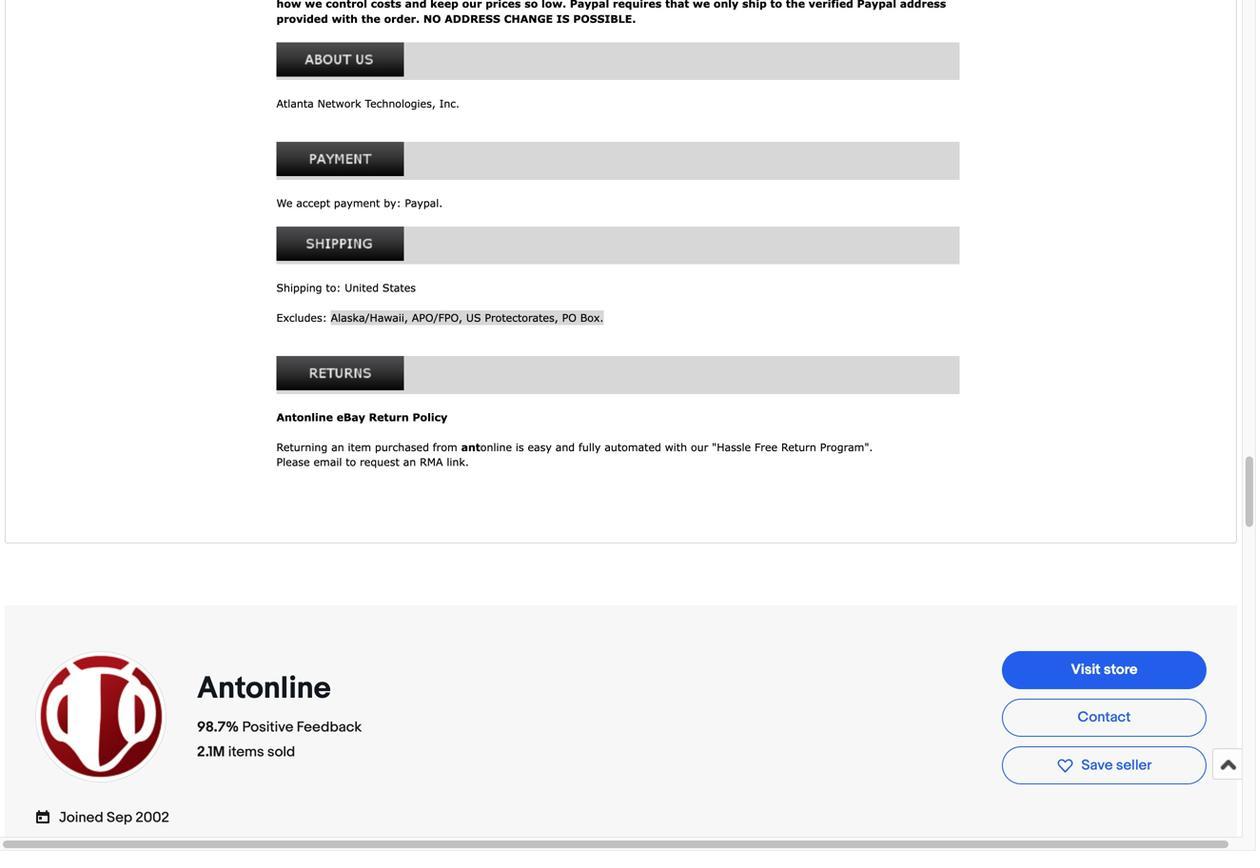 Task type: vqa. For each thing, say whether or not it's contained in the screenshot.
rightmost Umbrella
no



Task type: describe. For each thing, give the bounding box(es) containing it.
2002
[[136, 809, 169, 826]]

visit store link
[[1002, 651, 1207, 689]]

sold
[[267, 743, 295, 761]]

contact
[[1078, 709, 1131, 726]]

antonline
[[197, 670, 331, 707]]

visit store
[[1071, 661, 1138, 678]]

save seller
[[1082, 757, 1152, 774]]

items
[[228, 743, 264, 761]]

joined
[[59, 809, 103, 826]]

positive
[[242, 719, 294, 736]]



Task type: locate. For each thing, give the bounding box(es) containing it.
store
[[1104, 661, 1138, 678]]

joined sep 2002
[[59, 809, 169, 826]]

visit
[[1071, 661, 1101, 678]]

2.1m
[[197, 743, 225, 761]]

sep
[[107, 809, 132, 826]]

text__icon wrapper image
[[35, 808, 59, 825]]

save seller button
[[1002, 746, 1207, 784]]

antonline image
[[34, 650, 168, 783]]

98.7% positive feedback 2.1m items sold
[[197, 719, 362, 761]]

seller
[[1116, 757, 1152, 774]]

contact link
[[1002, 699, 1207, 737]]

antonline link
[[197, 670, 338, 707]]

save
[[1082, 757, 1113, 774]]

feedback
[[297, 719, 362, 736]]

98.7%
[[197, 719, 239, 736]]



